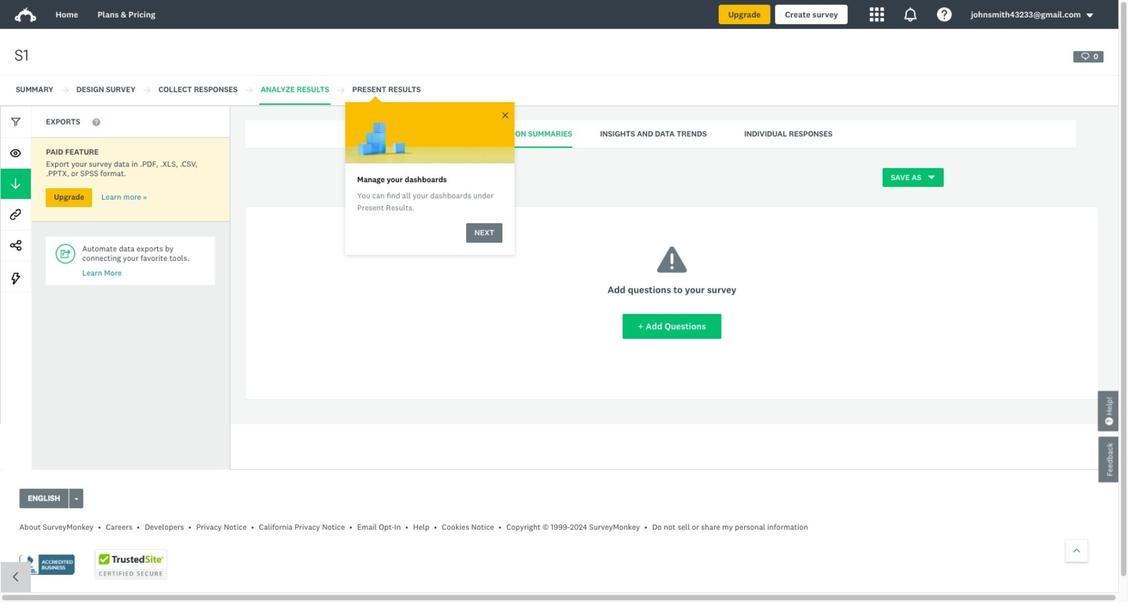Task type: locate. For each thing, give the bounding box(es) containing it.
products icon image
[[870, 7, 885, 22], [904, 7, 919, 22]]

1 horizontal spatial products icon image
[[904, 7, 919, 22]]

trustedsite helps keep you safe from identity theft, credit card fraud, spyware, spam, viruses and online scams image
[[95, 549, 168, 579]]

0 horizontal spatial products icon image
[[870, 7, 885, 22]]

2 products icon image from the left
[[904, 7, 919, 22]]



Task type: vqa. For each thing, say whether or not it's contained in the screenshot.
2nd "PRODUCTS ICON" from right
yes



Task type: describe. For each thing, give the bounding box(es) containing it.
share icon image
[[10, 240, 21, 251]]

dropdown arrow image
[[1087, 11, 1095, 20]]

surveymonkey logo image
[[15, 7, 36, 22]]

1 products icon image from the left
[[870, 7, 885, 22]]

help icon image
[[938, 7, 952, 22]]



